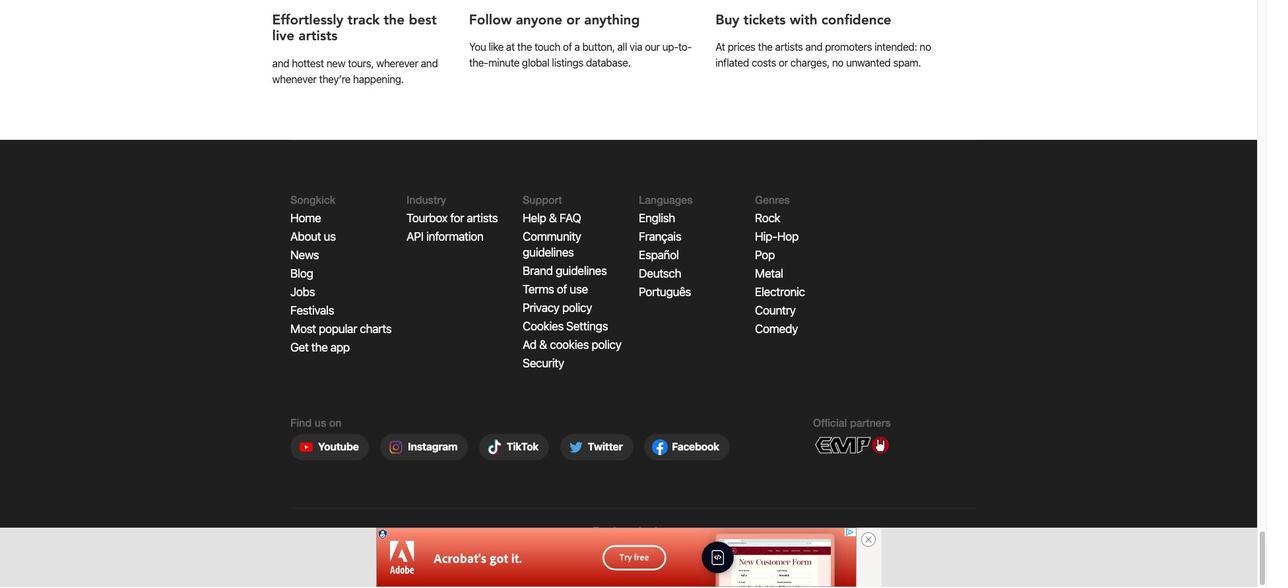 Task type: describe. For each thing, give the bounding box(es) containing it.
deutsch
[[639, 267, 681, 281]]

partners
[[850, 417, 891, 429]]

button,
[[582, 41, 615, 53]]

help & faq link
[[523, 211, 581, 225]]

live
[[272, 27, 294, 46]]

home
[[290, 211, 321, 225]]

follow anyone or anything
[[469, 11, 640, 30]]

artists for tourbox
[[467, 211, 498, 225]]

our
[[645, 41, 660, 53]]

1 vertical spatial &
[[539, 338, 547, 352]]

songkick
[[290, 193, 336, 206]]

the inside you like at the touch of a button, all via our up-to- the-minute global listings database.
[[517, 41, 532, 53]]

ad
[[523, 338, 537, 352]]

anyone
[[516, 11, 562, 30]]

app
[[330, 341, 350, 355]]

whenever
[[272, 73, 317, 85]]

jobs
[[290, 285, 315, 299]]

tourbox for artists link
[[407, 211, 498, 225]]

they're
[[319, 73, 351, 85]]

to-
[[678, 41, 692, 53]]

touch
[[534, 41, 560, 53]]

ad & cookies policy link
[[523, 338, 621, 352]]

advertisement element
[[376, 528, 856, 587]]

country
[[755, 304, 796, 318]]

comedy
[[755, 322, 798, 336]]

news
[[290, 248, 319, 262]]

hip-hop link
[[755, 230, 799, 244]]

cookies
[[550, 338, 589, 352]]

settings
[[566, 320, 608, 333]]

terms of use link
[[523, 283, 588, 297]]

songkick image
[[604, 550, 663, 568]]

blog link
[[290, 267, 313, 281]]

a
[[575, 41, 580, 53]]

most
[[290, 322, 316, 336]]

facebook
[[672, 441, 719, 453]]

festivals
[[290, 304, 334, 318]]

pop link
[[755, 248, 775, 262]]

inflated
[[716, 57, 749, 69]]

emp image
[[813, 434, 891, 457]]

español link
[[639, 248, 679, 262]]

buy tickets with confidence
[[716, 11, 892, 30]]

privacy
[[523, 301, 560, 315]]

instagram link
[[380, 434, 468, 461]]

festivals link
[[290, 304, 334, 318]]

twitter link
[[560, 434, 633, 461]]

you
[[469, 41, 486, 53]]

industry tourbox for artists api information
[[407, 193, 498, 244]]

the inside effortlessly track the best live artists
[[384, 11, 405, 30]]

support
[[523, 193, 562, 206]]

genres rock hip-hop pop metal electronic country comedy
[[755, 193, 805, 336]]

at prices the artists and promoters intended: no inflated costs or charges, no unwanted spam.
[[716, 41, 931, 69]]

charges,
[[790, 57, 830, 69]]

faq
[[560, 211, 581, 225]]

best
[[409, 11, 437, 30]]

track
[[348, 11, 380, 30]]

of inside "support help & faq community guidelines brand guidelines terms of use privacy policy cookies settings ad & cookies policy security"
[[557, 283, 567, 297]]

about us link
[[290, 230, 336, 244]]

hip-
[[755, 230, 777, 244]]

via
[[630, 41, 642, 53]]

about
[[290, 230, 321, 244]]

languages english français español deutsch português
[[639, 193, 693, 299]]

1 horizontal spatial &
[[549, 211, 557, 225]]

0 vertical spatial or
[[566, 11, 580, 30]]

home link
[[290, 211, 321, 225]]

tickets
[[743, 11, 786, 30]]

get
[[290, 341, 309, 355]]

rock link
[[755, 211, 780, 225]]

facebook link
[[644, 434, 730, 461]]

0 vertical spatial guidelines
[[523, 246, 574, 260]]

youtube link
[[290, 434, 369, 461]]

effortlessly
[[272, 11, 343, 30]]

metal
[[755, 267, 783, 281]]

new
[[326, 57, 345, 69]]

songkick home about us news blog jobs festivals most popular charts get the app
[[290, 193, 392, 355]]

at
[[716, 41, 725, 53]]

minute
[[488, 57, 519, 69]]

the inside at prices the artists and promoters intended: no inflated costs or charges, no unwanted spam.
[[758, 41, 773, 53]]

privacy policy link
[[523, 301, 592, 315]]

popular
[[319, 322, 357, 336]]

security link
[[523, 357, 564, 370]]

tours,
[[348, 57, 374, 69]]

most popular charts link
[[290, 322, 392, 336]]

help
[[523, 211, 546, 225]]

fans
[[654, 525, 674, 537]]

happening.
[[353, 73, 404, 85]]

electronic link
[[755, 285, 805, 299]]



Task type: locate. For each thing, give the bounding box(es) containing it.
languages
[[639, 193, 693, 206]]

deutsch link
[[639, 267, 681, 281]]

&
[[549, 211, 557, 225], [539, 338, 547, 352]]

english
[[639, 211, 675, 225]]

cookies
[[523, 320, 564, 333]]

no down the promoters
[[832, 57, 844, 69]]

information
[[426, 230, 483, 244]]

rock
[[755, 211, 780, 225]]

instagram
[[408, 441, 458, 453]]

guidelines up use
[[556, 264, 607, 278]]

terms
[[523, 283, 554, 297]]

0 vertical spatial policy
[[562, 301, 592, 315]]

guidelines down community on the left top
[[523, 246, 574, 260]]

& right ad
[[539, 338, 547, 352]]

find us on
[[290, 417, 341, 429]]

buy
[[716, 11, 739, 30]]

you like at the touch of a button, all via our up-to- the-minute global listings database.
[[469, 41, 692, 69]]

prices
[[728, 41, 755, 53]]

policy
[[562, 301, 592, 315], [592, 338, 621, 352]]

brand
[[523, 264, 553, 278]]

the-
[[469, 57, 488, 69]]

all
[[617, 41, 627, 53]]

confidence
[[822, 11, 892, 30]]

with
[[790, 11, 818, 30]]

1 vertical spatial of
[[557, 283, 567, 297]]

of left use
[[557, 283, 567, 297]]

the up costs
[[758, 41, 773, 53]]

português link
[[639, 285, 691, 299]]

1 vertical spatial us
[[315, 417, 326, 429]]

tiktok link
[[479, 434, 549, 461]]

like
[[489, 41, 504, 53]]

policy down use
[[562, 301, 592, 315]]

promoters
[[825, 41, 872, 53]]

by
[[639, 525, 651, 537]]

fans,
[[612, 525, 636, 537]]

1 vertical spatial guidelines
[[556, 264, 607, 278]]

api information link
[[407, 230, 483, 244]]

news link
[[290, 248, 319, 262]]

of inside you like at the touch of a button, all via our up-to- the-minute global listings database.
[[563, 41, 572, 53]]

1 horizontal spatial or
[[779, 57, 788, 69]]

us right about
[[324, 230, 336, 244]]

use
[[570, 283, 588, 297]]

the
[[384, 11, 405, 30], [517, 41, 532, 53], [758, 41, 773, 53], [311, 341, 328, 355]]

0 vertical spatial us
[[324, 230, 336, 244]]

genres
[[755, 193, 790, 206]]

for fans, by fans
[[593, 525, 674, 537]]

0 horizontal spatial no
[[832, 57, 844, 69]]

global
[[522, 57, 549, 69]]

or inside at prices the artists and promoters intended: no inflated costs or charges, no unwanted spam.
[[779, 57, 788, 69]]

the right get
[[311, 341, 328, 355]]

0 horizontal spatial or
[[566, 11, 580, 30]]

0 horizontal spatial artists
[[298, 27, 338, 46]]

follow
[[469, 11, 512, 30]]

industry
[[407, 193, 446, 206]]

get the app link
[[290, 341, 350, 355]]

1 vertical spatial no
[[832, 57, 844, 69]]

1 horizontal spatial artists
[[467, 211, 498, 225]]

2 horizontal spatial and
[[805, 41, 823, 53]]

artists right "for"
[[467, 211, 498, 225]]

anything
[[584, 11, 640, 30]]

0 vertical spatial &
[[549, 211, 557, 225]]

guidelines
[[523, 246, 574, 260], [556, 264, 607, 278]]

2 horizontal spatial artists
[[775, 41, 803, 53]]

and up the whenever
[[272, 57, 289, 69]]

charts
[[360, 322, 392, 336]]

français link
[[639, 230, 681, 244]]

1 horizontal spatial and
[[421, 57, 438, 69]]

artists inside at prices the artists and promoters intended: no inflated costs or charges, no unwanted spam.
[[775, 41, 803, 53]]

policy down settings
[[592, 338, 621, 352]]

and inside at prices the artists and promoters intended: no inflated costs or charges, no unwanted spam.
[[805, 41, 823, 53]]

official
[[813, 417, 847, 429]]

unwanted
[[846, 57, 891, 69]]

of left a
[[563, 41, 572, 53]]

1 vertical spatial policy
[[592, 338, 621, 352]]

artists
[[298, 27, 338, 46], [775, 41, 803, 53], [467, 211, 498, 225]]

no
[[920, 41, 931, 53], [832, 57, 844, 69]]

and right wherever
[[421, 57, 438, 69]]

artists inside industry tourbox for artists api information
[[467, 211, 498, 225]]

up-
[[662, 41, 678, 53]]

twitter
[[588, 441, 623, 453]]

0 vertical spatial of
[[563, 41, 572, 53]]

0 vertical spatial no
[[920, 41, 931, 53]]

for
[[593, 525, 609, 537]]

português
[[639, 285, 691, 299]]

metal link
[[755, 267, 783, 281]]

effortlessly track the best live artists
[[272, 11, 437, 46]]

us left on
[[315, 417, 326, 429]]

comedy link
[[755, 322, 798, 336]]

official partners
[[813, 417, 891, 429]]

1 horizontal spatial no
[[920, 41, 931, 53]]

jobs link
[[290, 285, 315, 299]]

no up spam.
[[920, 41, 931, 53]]

at
[[506, 41, 515, 53]]

& left faq
[[549, 211, 557, 225]]

youtube
[[318, 441, 359, 453]]

artists inside effortlessly track the best live artists
[[298, 27, 338, 46]]

hop
[[777, 230, 799, 244]]

artists up 'charges,'
[[775, 41, 803, 53]]

english link
[[639, 211, 675, 225]]

1 vertical spatial or
[[779, 57, 788, 69]]

0 horizontal spatial and
[[272, 57, 289, 69]]

electronic
[[755, 285, 805, 299]]

us inside songkick home about us news blog jobs festivals most popular charts get the app
[[324, 230, 336, 244]]

or right costs
[[779, 57, 788, 69]]

or up a
[[566, 11, 580, 30]]

database.
[[586, 57, 631, 69]]

blog
[[290, 267, 313, 281]]

community
[[523, 230, 581, 244]]

intended:
[[875, 41, 917, 53]]

the right at
[[517, 41, 532, 53]]

artists for prices
[[775, 41, 803, 53]]

and hottest new tours, wherever and whenever they're happening.
[[272, 57, 438, 85]]

and up 'charges,'
[[805, 41, 823, 53]]

wherever
[[376, 57, 418, 69]]

the left best
[[384, 11, 405, 30]]

artists up hottest
[[298, 27, 338, 46]]

the inside songkick home about us news blog jobs festivals most popular charts get the app
[[311, 341, 328, 355]]

0 horizontal spatial &
[[539, 338, 547, 352]]

for
[[450, 211, 464, 225]]



Task type: vqa. For each thing, say whether or not it's contained in the screenshot.
Support Help & FAQ Community guidelines Brand guidelines Terms of use Privacy policy Cookies Settings Ad & cookies policy Security
yes



